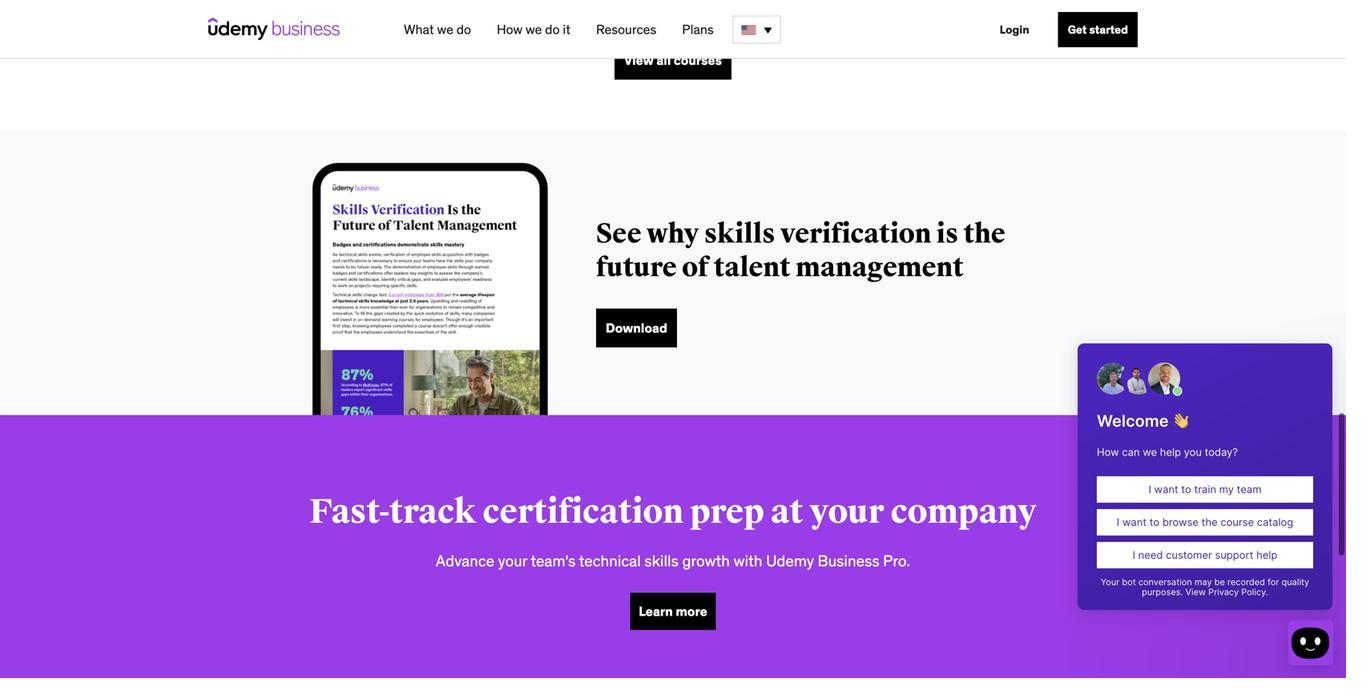 Task type: describe. For each thing, give the bounding box(es) containing it.
management
[[796, 251, 964, 285]]

growth
[[682, 552, 730, 571]]

plans
[[682, 21, 714, 38]]

started
[[1089, 22, 1128, 37]]

of
[[682, 251, 709, 285]]

login
[[1000, 22, 1029, 37]]

view all courses
[[624, 52, 722, 68]]

skills verification screenshot image
[[313, 163, 548, 415]]

see why skills verification is the future of talent management
[[596, 218, 1006, 285]]

certification
[[483, 492, 684, 533]]

prep
[[690, 492, 764, 533]]

fast-
[[309, 492, 390, 533]]

login button
[[990, 12, 1039, 47]]

we for what
[[437, 21, 453, 38]]

udemy business image
[[208, 18, 340, 40]]

get started
[[1068, 22, 1128, 37]]

what we do button
[[397, 15, 478, 44]]

get
[[1068, 22, 1087, 37]]

learn more link
[[630, 593, 716, 631]]

do for what we do
[[457, 21, 471, 38]]

fast-track certification prep at your company
[[309, 492, 1037, 533]]

download
[[606, 320, 668, 337]]

learn more button
[[630, 593, 716, 631]]

team's
[[531, 552, 576, 571]]

advance your team's technical skills growth with udemy business pro.
[[436, 552, 910, 571]]

resources button
[[590, 15, 663, 44]]

it
[[563, 21, 571, 38]]

is
[[937, 218, 959, 251]]

with
[[734, 552, 762, 571]]

get started link
[[1058, 12, 1138, 47]]

download link
[[596, 309, 677, 348]]

technical
[[579, 552, 641, 571]]



Task type: vqa. For each thing, say whether or not it's contained in the screenshot.
learning corresponding to Integrated
no



Task type: locate. For each thing, give the bounding box(es) containing it.
do
[[457, 21, 471, 38], [545, 21, 560, 38]]

do for how we do it
[[545, 21, 560, 38]]

future
[[596, 251, 677, 285]]

do left it
[[545, 21, 560, 38]]

1 do from the left
[[457, 21, 471, 38]]

your left team's
[[498, 552, 527, 571]]

what
[[404, 21, 434, 38]]

pro.
[[883, 552, 910, 571]]

plans button
[[676, 15, 720, 44]]

talent
[[714, 251, 791, 285]]

view
[[624, 52, 654, 68]]

why
[[647, 218, 699, 251]]

track
[[390, 492, 476, 533]]

business
[[818, 552, 880, 571]]

company
[[891, 492, 1037, 533]]

do right what
[[457, 21, 471, 38]]

skills
[[704, 218, 775, 251], [645, 552, 679, 571]]

skills left growth at right bottom
[[645, 552, 679, 571]]

resources
[[596, 21, 656, 38]]

1 horizontal spatial we
[[526, 21, 542, 38]]

view all courses button
[[615, 41, 732, 80]]

how
[[497, 21, 523, 38]]

0 horizontal spatial do
[[457, 21, 471, 38]]

we for how
[[526, 21, 542, 38]]

udemy
[[766, 552, 814, 571]]

courses
[[674, 52, 722, 68]]

menu navigation
[[391, 0, 1138, 59]]

2 we from the left
[[526, 21, 542, 38]]

download button
[[596, 309, 677, 348]]

0 horizontal spatial we
[[437, 21, 453, 38]]

1 horizontal spatial do
[[545, 21, 560, 38]]

view all courses link
[[615, 41, 732, 80]]

at
[[771, 492, 803, 533]]

the
[[964, 218, 1006, 251]]

your up business
[[810, 492, 884, 533]]

all
[[657, 52, 671, 68]]

1 horizontal spatial your
[[810, 492, 884, 533]]

what we do
[[404, 21, 471, 38]]

verification
[[781, 218, 931, 251]]

1 we from the left
[[437, 21, 453, 38]]

learn
[[639, 604, 673, 620]]

see
[[596, 218, 642, 251]]

1 horizontal spatial skills
[[704, 218, 775, 251]]

advance
[[436, 552, 494, 571]]

1 vertical spatial your
[[498, 552, 527, 571]]

your
[[810, 492, 884, 533], [498, 552, 527, 571]]

1 vertical spatial skills
[[645, 552, 679, 571]]

how we do it button
[[490, 15, 577, 44]]

we
[[437, 21, 453, 38], [526, 21, 542, 38]]

how we do it
[[497, 21, 571, 38]]

we right how
[[526, 21, 542, 38]]

learn more
[[639, 604, 707, 620]]

skills inside see why skills verification is the future of talent management
[[704, 218, 775, 251]]

0 horizontal spatial skills
[[645, 552, 679, 571]]

0 vertical spatial your
[[810, 492, 884, 533]]

2 do from the left
[[545, 21, 560, 38]]

skills up talent
[[704, 218, 775, 251]]

0 vertical spatial skills
[[704, 218, 775, 251]]

0 horizontal spatial your
[[498, 552, 527, 571]]

more
[[676, 604, 707, 620]]

we right what
[[437, 21, 453, 38]]



